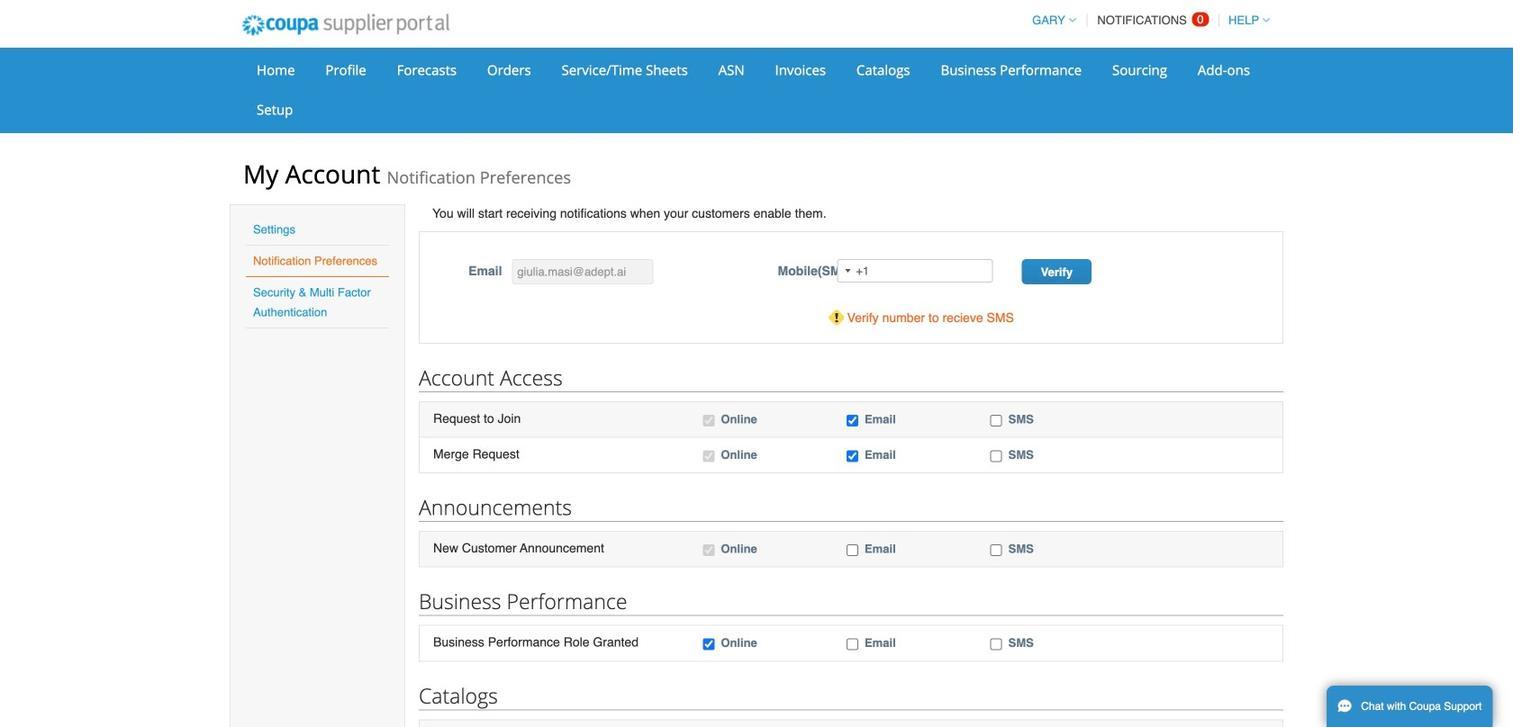 Task type: locate. For each thing, give the bounding box(es) containing it.
telephone country code image
[[845, 269, 851, 273]]

None text field
[[512, 259, 653, 285]]

+1 201-555-0123 text field
[[837, 259, 993, 283]]

None checkbox
[[703, 415, 715, 427], [703, 451, 715, 463], [990, 451, 1002, 463], [703, 545, 715, 557], [847, 545, 858, 557], [703, 639, 715, 651], [703, 415, 715, 427], [703, 451, 715, 463], [990, 451, 1002, 463], [703, 545, 715, 557], [847, 545, 858, 557], [703, 639, 715, 651]]

coupa supplier portal image
[[230, 3, 462, 48]]

navigation
[[1024, 3, 1270, 38]]

None checkbox
[[847, 415, 858, 427], [990, 415, 1002, 427], [847, 451, 858, 463], [990, 545, 1002, 557], [847, 639, 858, 651], [990, 639, 1002, 651], [847, 415, 858, 427], [990, 415, 1002, 427], [847, 451, 858, 463], [990, 545, 1002, 557], [847, 639, 858, 651], [990, 639, 1002, 651]]



Task type: describe. For each thing, give the bounding box(es) containing it.
Telephone country code field
[[838, 260, 856, 282]]



Task type: vqa. For each thing, say whether or not it's contained in the screenshot.
Industry
no



